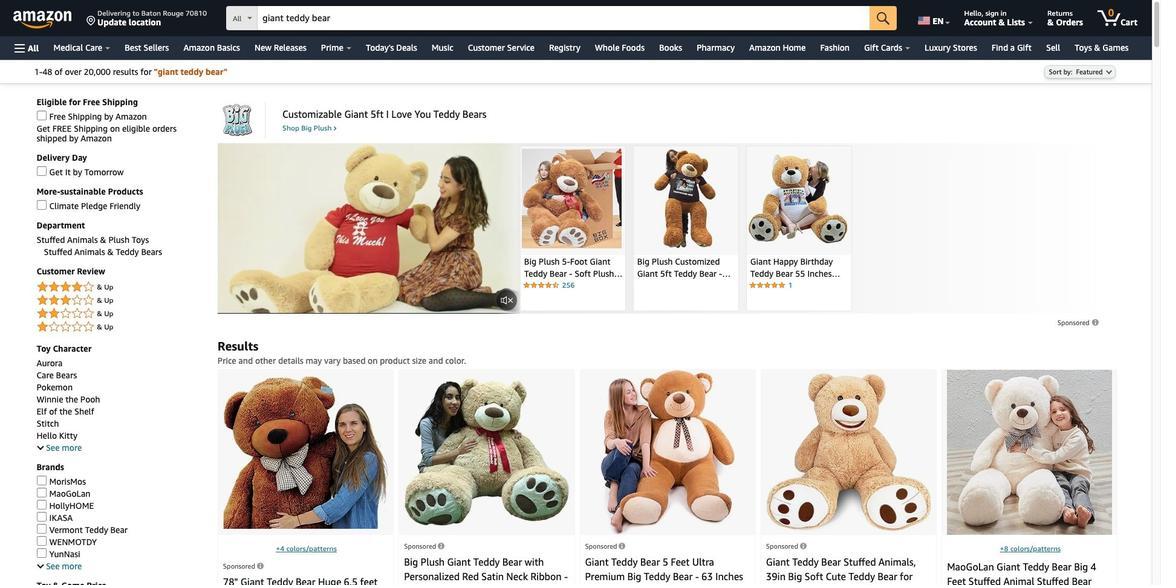 Task type: describe. For each thing, give the bounding box(es) containing it.
3 checkbox image from the top
[[37, 525, 46, 534]]

Search Amazon text field
[[258, 7, 870, 30]]

2 checkbox image from the top
[[37, 512, 46, 522]]

6 checkbox image from the top
[[37, 537, 46, 546]]

maogolan giant teddy bear big 4 feet stuffed animal stuffed bear baby shower life size large teddy for girlfriend boyfrien... image
[[947, 370, 1112, 535]]

2 stars & up element
[[37, 307, 206, 321]]

5 checkbox image from the top
[[37, 488, 46, 498]]

1 star & up element
[[37, 320, 206, 335]]

4 checkbox image from the top
[[37, 476, 46, 486]]

1 checkbox image from the top
[[37, 500, 46, 510]]

sponsored ad - silk roll giant teddy bear stuffed animals, 39in big soft cute teddy bear for baby shower, life size stuffe... image
[[766, 373, 931, 532]]

sponsored ad - giant teddy bear 5 feet ultra premium big teddy bear - 63 inches soft fluffy huge teddy bear stuffed animal... image
[[601, 370, 735, 535]]

none search field inside the navigation navigation
[[226, 6, 897, 31]]

1 checkbox image from the top
[[37, 111, 46, 121]]

sponsored ad - joyfay 78" giant teddy bear huge 6.5 feet stuffed teddy bear soft toy valentine's big gift (dark brown) image
[[223, 376, 388, 529]]

dropdown image
[[1106, 70, 1112, 75]]



Task type: locate. For each thing, give the bounding box(es) containing it.
None submit
[[870, 6, 897, 30]]

7 checkbox image from the top
[[37, 549, 46, 558]]

navigation navigation
[[0, 0, 1161, 585]]

sponsored ad - big plush giant teddy bear with personalized red satin neck ribbon - huge 5-foot extra-soft jumbo plush ted... image
[[404, 378, 569, 527]]

None search field
[[226, 6, 897, 31]]

4 stars & up element
[[37, 280, 206, 295]]

3 stars & up element
[[37, 294, 206, 308]]

2 vertical spatial checkbox image
[[37, 525, 46, 534]]

2 checkbox image from the top
[[37, 167, 46, 176]]

checkbox image
[[37, 111, 46, 121], [37, 167, 46, 176], [37, 200, 46, 210], [37, 476, 46, 486], [37, 488, 46, 498], [37, 537, 46, 546], [37, 549, 46, 558]]

extender expand image
[[37, 444, 44, 451]]

3 checkbox image from the top
[[37, 200, 46, 210]]

0 vertical spatial checkbox image
[[37, 500, 46, 510]]

checkbox image
[[37, 500, 46, 510], [37, 512, 46, 522], [37, 525, 46, 534]]

amazon image
[[13, 11, 72, 29]]

mute sponsored video image
[[496, 290, 517, 311]]

extender expand image
[[37, 562, 44, 569]]

list
[[520, 144, 857, 314]]

none submit inside search field
[[870, 6, 897, 30]]

1 vertical spatial checkbox image
[[37, 512, 46, 522]]

mute sponsored video element
[[493, 287, 520, 314]]



Task type: vqa. For each thing, say whether or not it's contained in the screenshot.
the search amazon "TEXT FIELD"
yes



